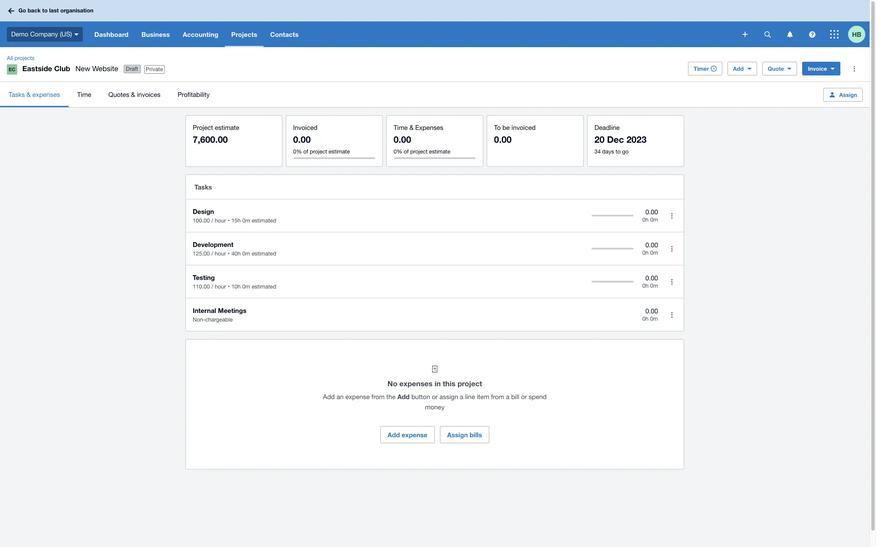 Task type: describe. For each thing, give the bounding box(es) containing it.
invoices
[[137, 91, 160, 98]]

1 vertical spatial expenses
[[399, 379, 433, 388]]

invoiced
[[293, 124, 318, 131]]

2 or from the left
[[521, 394, 527, 401]]

line
[[465, 394, 475, 401]]

be
[[503, 124, 510, 131]]

add button
[[728, 62, 757, 76]]

business button
[[135, 21, 176, 47]]

this
[[443, 379, 456, 388]]

timer
[[694, 65, 709, 72]]

estimate inside invoiced 0.00 0% of project estimate
[[329, 149, 350, 155]]

expenses
[[415, 124, 443, 131]]

hour for development
[[215, 251, 226, 257]]

project
[[193, 124, 213, 131]]

time link
[[69, 82, 100, 107]]

last
[[49, 7, 59, 14]]

2 horizontal spatial svg image
[[830, 30, 839, 39]]

tasks for tasks
[[194, 183, 212, 191]]

more options image for internal meetings
[[663, 306, 680, 324]]

2 from from the left
[[491, 394, 504, 401]]

go
[[622, 149, 629, 155]]

of inside invoiced 0.00 0% of project estimate
[[303, 149, 308, 155]]

add right the
[[397, 393, 410, 401]]

quotes
[[108, 91, 129, 98]]

/ for design
[[211, 218, 213, 224]]

money
[[425, 404, 445, 411]]

organisation
[[60, 7, 93, 14]]

projects
[[15, 55, 35, 61]]

dec
[[607, 134, 624, 145]]

add expense
[[388, 431, 427, 439]]

design
[[193, 208, 214, 215]]

more options image for development
[[663, 240, 680, 258]]

0.00 inside to be invoiced 0.00
[[494, 134, 512, 145]]

contacts button
[[264, 21, 305, 47]]

2023
[[627, 134, 647, 145]]

projects
[[231, 30, 257, 38]]

expense inside add an expense from the add button or assign a line item from a bill or spend money
[[345, 394, 370, 401]]

quote
[[768, 65, 784, 72]]

meetings
[[218, 307, 246, 315]]

0h for testing
[[642, 283, 649, 289]]

0m inside design 100.00 / hour • 15h 0m estimated
[[242, 218, 250, 224]]

tasks & expenses link
[[0, 82, 69, 107]]

dashboard link
[[88, 21, 135, 47]]

1 a from the left
[[460, 394, 463, 401]]

0.00 0h 0m for design
[[642, 208, 658, 223]]

to
[[494, 124, 501, 131]]

20
[[595, 134, 605, 145]]

4 0.00 0h 0m from the top
[[642, 308, 658, 323]]

private
[[146, 66, 163, 73]]

& for tasks
[[27, 91, 31, 98]]

club
[[54, 64, 70, 73]]

assign for assign bills
[[447, 431, 468, 439]]

development 125.00 / hour • 40h 0m estimated
[[193, 241, 276, 257]]

more options image for design
[[663, 207, 680, 225]]

0.00 inside time & expenses 0.00 0% of project estimate
[[394, 134, 411, 145]]

testing
[[193, 274, 215, 282]]

assign for assign
[[839, 91, 857, 98]]

banner containing hb
[[0, 0, 870, 47]]

accounting
[[183, 30, 218, 38]]

more options image for testing
[[663, 273, 680, 291]]

demo company (us) button
[[0, 21, 88, 47]]

hb
[[852, 30, 861, 38]]

no
[[388, 379, 397, 388]]

0% inside time & expenses 0.00 0% of project estimate
[[394, 149, 402, 155]]

new website
[[75, 64, 118, 73]]

contacts
[[270, 30, 299, 38]]

quote button
[[762, 62, 797, 76]]

to be invoiced 0.00
[[494, 124, 536, 145]]

new
[[75, 64, 90, 73]]

estimate inside time & expenses 0.00 0% of project estimate
[[429, 149, 450, 155]]

in
[[435, 379, 441, 388]]

assign bills
[[447, 431, 482, 439]]

invoice button
[[803, 62, 841, 76]]

40h
[[231, 251, 241, 257]]

demo company (us)
[[11, 30, 72, 38]]

0.00 inside invoiced 0.00 0% of project estimate
[[293, 134, 311, 145]]

accounting button
[[176, 21, 225, 47]]

go
[[18, 7, 26, 14]]

add for add expense
[[388, 431, 400, 439]]

profitability link
[[169, 82, 218, 107]]

internal
[[193, 307, 216, 315]]

quotes & invoices link
[[100, 82, 169, 107]]

design 100.00 / hour • 15h 0m estimated
[[193, 208, 276, 224]]

estimated for development
[[252, 251, 276, 257]]

ec
[[9, 67, 15, 72]]

to inside deadline 20 dec 2023 34 days to go
[[616, 149, 621, 155]]

0.00 0h 0m for testing
[[642, 275, 658, 289]]

demo
[[11, 30, 28, 38]]

• for development
[[228, 251, 230, 257]]

4 0h from the top
[[642, 316, 649, 323]]

spend
[[529, 394, 547, 401]]

/ for testing
[[211, 284, 213, 290]]

invoiced
[[512, 124, 536, 131]]



Task type: locate. For each thing, give the bounding box(es) containing it.
an
[[337, 394, 344, 401]]

1 vertical spatial to
[[616, 149, 621, 155]]

the
[[386, 394, 396, 401]]

0m inside 'testing 110.00 / hour • 10h 0m estimated'
[[242, 284, 250, 290]]

/ down development
[[211, 251, 213, 257]]

•
[[228, 218, 230, 224], [228, 251, 230, 257], [228, 284, 230, 290]]

/ right 100.00
[[211, 218, 213, 224]]

• inside design 100.00 / hour • 15h 0m estimated
[[228, 218, 230, 224]]

34
[[595, 149, 601, 155]]

1 horizontal spatial a
[[506, 394, 509, 401]]

• for testing
[[228, 284, 230, 290]]

testing 110.00 / hour • 10h 0m estimated
[[193, 274, 276, 290]]

non-
[[193, 317, 205, 323]]

2 vertical spatial /
[[211, 284, 213, 290]]

0 vertical spatial more options image
[[846, 60, 863, 77]]

add for add
[[733, 65, 744, 72]]

project estimate 7,600.00
[[193, 124, 239, 145]]

invoiced 0.00 0% of project estimate
[[293, 124, 350, 155]]

time inside time & expenses 0.00 0% of project estimate
[[394, 124, 408, 131]]

3 estimated from the top
[[252, 284, 276, 290]]

3 0.00 0h 0m from the top
[[642, 275, 658, 289]]

project up line
[[458, 379, 482, 388]]

estimated inside 'testing 110.00 / hour • 10h 0m estimated'
[[252, 284, 276, 290]]

button
[[411, 394, 430, 401]]

hour inside design 100.00 / hour • 15h 0m estimated
[[215, 218, 226, 224]]

a
[[460, 394, 463, 401], [506, 394, 509, 401]]

• inside 'testing 110.00 / hour • 10h 0m estimated'
[[228, 284, 230, 290]]

0 horizontal spatial or
[[432, 394, 438, 401]]

1 vertical spatial more options image
[[663, 273, 680, 291]]

svg image up the add popup button
[[743, 32, 748, 37]]

no expenses in this project
[[388, 379, 482, 388]]

draft
[[126, 66, 138, 72]]

hour left 10h
[[215, 284, 226, 290]]

2 horizontal spatial project
[[458, 379, 482, 388]]

1 estimated from the top
[[252, 218, 276, 224]]

svg image
[[764, 31, 771, 38], [787, 31, 793, 38], [809, 31, 815, 38], [743, 32, 748, 37]]

2 0h from the top
[[642, 250, 649, 256]]

svg image up invoice
[[809, 31, 815, 38]]

of
[[303, 149, 308, 155], [404, 149, 409, 155]]

0 horizontal spatial of
[[303, 149, 308, 155]]

time
[[77, 91, 91, 98], [394, 124, 408, 131]]

1 vertical spatial more options image
[[663, 240, 680, 258]]

navigation
[[88, 21, 737, 47]]

assign inside button
[[839, 91, 857, 98]]

1 / from the top
[[211, 218, 213, 224]]

0.00 0h 0m for development
[[642, 242, 658, 256]]

10h
[[231, 284, 241, 290]]

development
[[193, 241, 233, 249]]

estimated for design
[[252, 218, 276, 224]]

0 vertical spatial assign
[[839, 91, 857, 98]]

0 horizontal spatial svg image
[[8, 8, 14, 14]]

go back to last organisation link
[[5, 3, 99, 18]]

1 or from the left
[[432, 394, 438, 401]]

time for time & expenses 0.00 0% of project estimate
[[394, 124, 408, 131]]

hour inside 'testing 110.00 / hour • 10h 0m estimated'
[[215, 284, 226, 290]]

expense
[[345, 394, 370, 401], [402, 431, 427, 439]]

project down invoiced
[[310, 149, 327, 155]]

& down eastside
[[27, 91, 31, 98]]

back
[[28, 7, 41, 14]]

time & expenses 0.00 0% of project estimate
[[394, 124, 450, 155]]

& left expenses
[[410, 124, 414, 131]]

• left the 40h
[[228, 251, 230, 257]]

1 horizontal spatial estimate
[[329, 149, 350, 155]]

1 0% from the left
[[293, 149, 302, 155]]

add inside popup button
[[733, 65, 744, 72]]

0 vertical spatial time
[[77, 91, 91, 98]]

project for expenses
[[458, 379, 482, 388]]

tasks for tasks & expenses
[[9, 91, 25, 98]]

svg image
[[8, 8, 14, 14], [830, 30, 839, 39], [74, 33, 78, 36]]

add an expense from the add button or assign a line item from a bill or spend money
[[323, 393, 547, 411]]

time down the new
[[77, 91, 91, 98]]

2 of from the left
[[404, 149, 409, 155]]

chargeable
[[205, 317, 233, 323]]

0% inside invoiced 0.00 0% of project estimate
[[293, 149, 302, 155]]

(us)
[[60, 30, 72, 38]]

0 vertical spatial expenses
[[32, 91, 60, 98]]

2 • from the top
[[228, 251, 230, 257]]

0 vertical spatial estimated
[[252, 218, 276, 224]]

• for design
[[228, 218, 230, 224]]

/ inside design 100.00 / hour • 15h 0m estimated
[[211, 218, 213, 224]]

2 0% from the left
[[394, 149, 402, 155]]

add for add an expense from the add button or assign a line item from a bill or spend money
[[323, 394, 335, 401]]

all
[[7, 55, 13, 61]]

to left last
[[42, 7, 48, 14]]

2 vertical spatial hour
[[215, 284, 226, 290]]

0%
[[293, 149, 302, 155], [394, 149, 402, 155]]

1 horizontal spatial svg image
[[74, 33, 78, 36]]

0 vertical spatial hour
[[215, 218, 226, 224]]

1 vertical spatial assign
[[447, 431, 468, 439]]

navigation containing dashboard
[[88, 21, 737, 47]]

svg image left go
[[8, 8, 14, 14]]

time left expenses
[[394, 124, 408, 131]]

project
[[310, 149, 327, 155], [410, 149, 428, 155], [458, 379, 482, 388]]

1 hour from the top
[[215, 218, 226, 224]]

125.00
[[193, 251, 210, 257]]

3 • from the top
[[228, 284, 230, 290]]

1 • from the top
[[228, 218, 230, 224]]

2 vertical spatial more options image
[[663, 306, 680, 324]]

2 / from the top
[[211, 251, 213, 257]]

1 of from the left
[[303, 149, 308, 155]]

1 horizontal spatial 0%
[[394, 149, 402, 155]]

all projects
[[7, 55, 35, 61]]

&
[[27, 91, 31, 98], [131, 91, 135, 98], [410, 124, 414, 131]]

eastside club
[[22, 64, 70, 73]]

of inside time & expenses 0.00 0% of project estimate
[[404, 149, 409, 155]]

tasks & expenses
[[9, 91, 60, 98]]

svg image up quote popup button
[[787, 31, 793, 38]]

expenses down eastside club
[[32, 91, 60, 98]]

tasks
[[9, 91, 25, 98], [194, 183, 212, 191]]

/ inside development 125.00 / hour • 40h 0m estimated
[[211, 251, 213, 257]]

hour inside development 125.00 / hour • 40h 0m estimated
[[215, 251, 226, 257]]

0 horizontal spatial expense
[[345, 394, 370, 401]]

1 vertical spatial expense
[[402, 431, 427, 439]]

invoice
[[808, 65, 827, 72]]

1 horizontal spatial &
[[131, 91, 135, 98]]

100.00
[[193, 218, 210, 224]]

assign left bills
[[447, 431, 468, 439]]

110.00
[[193, 284, 210, 290]]

& for time
[[410, 124, 414, 131]]

internal meetings non-chargeable
[[193, 307, 246, 323]]

or
[[432, 394, 438, 401], [521, 394, 527, 401]]

1 horizontal spatial time
[[394, 124, 408, 131]]

project inside invoiced 0.00 0% of project estimate
[[310, 149, 327, 155]]

tasks up design at left
[[194, 183, 212, 191]]

svg image left hb
[[830, 30, 839, 39]]

assign down invoice popup button
[[839, 91, 857, 98]]

3 / from the top
[[211, 284, 213, 290]]

0h for design
[[642, 217, 649, 223]]

add expense button
[[380, 427, 435, 444]]

1 horizontal spatial expenses
[[399, 379, 433, 388]]

from
[[372, 394, 385, 401], [491, 394, 504, 401]]

business
[[141, 30, 170, 38]]

all projects link
[[3, 54, 38, 63]]

0.00 0h 0m
[[642, 208, 658, 223], [642, 242, 658, 256], [642, 275, 658, 289], [642, 308, 658, 323]]

1 horizontal spatial or
[[521, 394, 527, 401]]

0 vertical spatial tasks
[[9, 91, 25, 98]]

or right bill
[[521, 394, 527, 401]]

0 horizontal spatial from
[[372, 394, 385, 401]]

eastside
[[22, 64, 52, 73]]

0 horizontal spatial project
[[310, 149, 327, 155]]

1 vertical spatial time
[[394, 124, 408, 131]]

projects button
[[225, 21, 264, 47]]

0m inside development 125.00 / hour • 40h 0m estimated
[[242, 251, 250, 257]]

2 hour from the top
[[215, 251, 226, 257]]

3 hour from the top
[[215, 284, 226, 290]]

1 horizontal spatial project
[[410, 149, 428, 155]]

1 horizontal spatial expense
[[402, 431, 427, 439]]

add down the
[[388, 431, 400, 439]]

& for quotes
[[131, 91, 135, 98]]

1 vertical spatial estimated
[[252, 251, 276, 257]]

from left the
[[372, 394, 385, 401]]

svg image inside demo company (us) popup button
[[74, 33, 78, 36]]

project for 0.00
[[310, 149, 327, 155]]

15h
[[231, 218, 241, 224]]

add inside "button"
[[388, 431, 400, 439]]

expense down "money"
[[402, 431, 427, 439]]

1 0.00 0h 0m from the top
[[642, 208, 658, 223]]

0.00
[[293, 134, 311, 145], [394, 134, 411, 145], [494, 134, 512, 145], [646, 208, 658, 216], [646, 242, 658, 249], [646, 275, 658, 282], [646, 308, 658, 315]]

0 horizontal spatial a
[[460, 394, 463, 401]]

7,600.00
[[193, 134, 228, 145]]

estimate
[[215, 124, 239, 131], [329, 149, 350, 155], [429, 149, 450, 155]]

• left 10h
[[228, 284, 230, 290]]

0h
[[642, 217, 649, 223], [642, 250, 649, 256], [642, 283, 649, 289], [642, 316, 649, 323]]

estimated for testing
[[252, 284, 276, 290]]

1 horizontal spatial from
[[491, 394, 504, 401]]

project inside time & expenses 0.00 0% of project estimate
[[410, 149, 428, 155]]

3 0h from the top
[[642, 283, 649, 289]]

0 vertical spatial expense
[[345, 394, 370, 401]]

• left 15h at the left top of the page
[[228, 218, 230, 224]]

0 horizontal spatial time
[[77, 91, 91, 98]]

0 vertical spatial to
[[42, 7, 48, 14]]

timer button
[[688, 62, 722, 76]]

0 horizontal spatial tasks
[[9, 91, 25, 98]]

svg image inside go back to last organisation "link"
[[8, 8, 14, 14]]

2 vertical spatial estimated
[[252, 284, 276, 290]]

hour for testing
[[215, 284, 226, 290]]

more options image
[[846, 60, 863, 77], [663, 240, 680, 258], [663, 306, 680, 324]]

2 0.00 0h 0m from the top
[[642, 242, 658, 256]]

0 horizontal spatial estimate
[[215, 124, 239, 131]]

1 vertical spatial tasks
[[194, 183, 212, 191]]

time for time
[[77, 91, 91, 98]]

& inside time & expenses 0.00 0% of project estimate
[[410, 124, 414, 131]]

estimated right 10h
[[252, 284, 276, 290]]

svg image up quote
[[764, 31, 771, 38]]

1 horizontal spatial tasks
[[194, 183, 212, 191]]

assign
[[440, 394, 458, 401]]

company
[[30, 30, 58, 38]]

add left 'an'
[[323, 394, 335, 401]]

1 vertical spatial hour
[[215, 251, 226, 257]]

tasks down 'ec'
[[9, 91, 25, 98]]

expense right 'an'
[[345, 394, 370, 401]]

or up "money"
[[432, 394, 438, 401]]

go back to last organisation
[[18, 7, 93, 14]]

0 horizontal spatial 0%
[[293, 149, 302, 155]]

1 vertical spatial /
[[211, 251, 213, 257]]

dashboard
[[94, 30, 129, 38]]

assign bills link
[[440, 427, 489, 444]]

hb button
[[848, 21, 870, 47]]

1 0h from the top
[[642, 217, 649, 223]]

banner
[[0, 0, 870, 47]]

1 horizontal spatial of
[[404, 149, 409, 155]]

expenses
[[32, 91, 60, 98], [399, 379, 433, 388]]

estimated inside development 125.00 / hour • 40h 0m estimated
[[252, 251, 276, 257]]

2 more options image from the top
[[663, 273, 680, 291]]

0 vertical spatial •
[[228, 218, 230, 224]]

more options image
[[663, 207, 680, 225], [663, 273, 680, 291]]

/
[[211, 218, 213, 224], [211, 251, 213, 257], [211, 284, 213, 290]]

0 vertical spatial /
[[211, 218, 213, 224]]

2 horizontal spatial &
[[410, 124, 414, 131]]

svg image right (us)
[[74, 33, 78, 36]]

/ inside 'testing 110.00 / hour • 10h 0m estimated'
[[211, 284, 213, 290]]

a left bill
[[506, 394, 509, 401]]

quotes & invoices
[[108, 91, 160, 98]]

1 more options image from the top
[[663, 207, 680, 225]]

2 estimated from the top
[[252, 251, 276, 257]]

assign
[[839, 91, 857, 98], [447, 431, 468, 439]]

days
[[602, 149, 614, 155]]

/ right 110.00
[[211, 284, 213, 290]]

to
[[42, 7, 48, 14], [616, 149, 621, 155]]

0m
[[650, 217, 658, 223], [242, 218, 250, 224], [650, 250, 658, 256], [242, 251, 250, 257], [650, 283, 658, 289], [242, 284, 250, 290], [650, 316, 658, 323]]

bill
[[511, 394, 519, 401]]

/ for development
[[211, 251, 213, 257]]

estimated right 15h at the left top of the page
[[252, 218, 276, 224]]

2 horizontal spatial estimate
[[429, 149, 450, 155]]

• inside development 125.00 / hour • 40h 0m estimated
[[228, 251, 230, 257]]

hour left 15h at the left top of the page
[[215, 218, 226, 224]]

0h for development
[[642, 250, 649, 256]]

0 horizontal spatial assign
[[447, 431, 468, 439]]

1 horizontal spatial assign
[[839, 91, 857, 98]]

time inside time link
[[77, 91, 91, 98]]

estimate inside project estimate 7,600.00
[[215, 124, 239, 131]]

1 vertical spatial •
[[228, 251, 230, 257]]

expense inside "button"
[[402, 431, 427, 439]]

add right timer "button"
[[733, 65, 744, 72]]

deadline 20 dec 2023 34 days to go
[[595, 124, 647, 155]]

project down expenses
[[410, 149, 428, 155]]

1 horizontal spatial to
[[616, 149, 621, 155]]

estimated right the 40h
[[252, 251, 276, 257]]

to left go
[[616, 149, 621, 155]]

hour down development
[[215, 251, 226, 257]]

assign button
[[823, 88, 863, 102]]

profitability
[[178, 91, 210, 98]]

& right quotes
[[131, 91, 135, 98]]

a left line
[[460, 394, 463, 401]]

to inside "link"
[[42, 7, 48, 14]]

deadline
[[595, 124, 620, 131]]

from right 'item'
[[491, 394, 504, 401]]

0 horizontal spatial to
[[42, 7, 48, 14]]

2 a from the left
[[506, 394, 509, 401]]

0 horizontal spatial expenses
[[32, 91, 60, 98]]

hour for design
[[215, 218, 226, 224]]

0 horizontal spatial &
[[27, 91, 31, 98]]

1 from from the left
[[372, 394, 385, 401]]

estimated inside design 100.00 / hour • 15h 0m estimated
[[252, 218, 276, 224]]

2 vertical spatial •
[[228, 284, 230, 290]]

0 vertical spatial more options image
[[663, 207, 680, 225]]

expenses up button
[[399, 379, 433, 388]]



Task type: vqa. For each thing, say whether or not it's contained in the screenshot.
Contacts
yes



